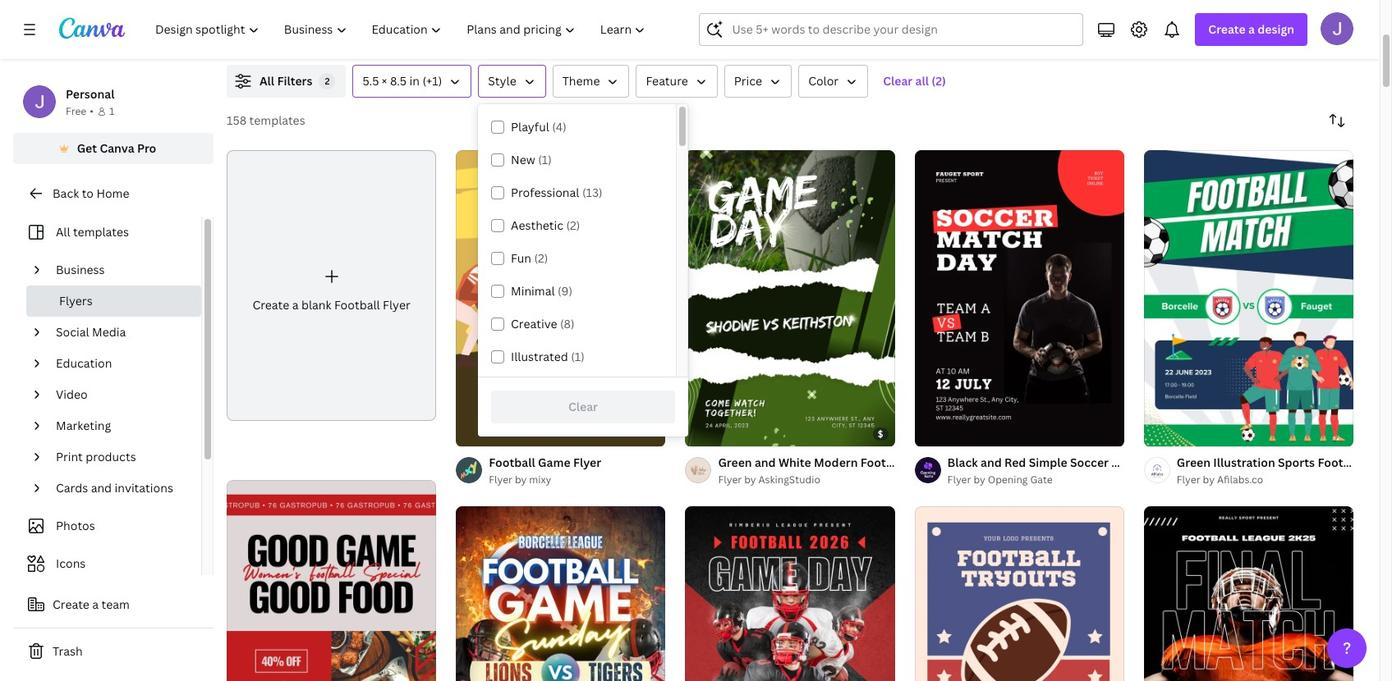 Task type: describe. For each thing, give the bounding box(es) containing it.
(2) for aesthetic (2)
[[566, 218, 580, 233]]

aesthetic
[[511, 218, 564, 233]]

price
[[734, 73, 762, 89]]

×
[[382, 73, 387, 89]]

theme
[[562, 73, 600, 89]]

professional
[[511, 185, 579, 200]]

photos
[[56, 518, 95, 534]]

2 filter options selected element
[[319, 73, 335, 90]]

football inside green illustration sports football team flyer by afilabs.co
[[1318, 455, 1364, 471]]

trash
[[53, 644, 83, 660]]

Sort by button
[[1321, 104, 1354, 137]]

minimal (9)
[[511, 283, 573, 299]]

illustrated (1)
[[511, 349, 585, 365]]

team
[[1367, 455, 1392, 471]]

color
[[808, 73, 839, 89]]

all filters
[[260, 73, 312, 89]]

1 football game flyer image from the top
[[456, 150, 666, 447]]

illustrated
[[511, 349, 568, 365]]

filters
[[277, 73, 312, 89]]

red and black football game sport flyer image
[[685, 507, 895, 682]]

green for green illustration sports football team
[[1177, 455, 1211, 471]]

theme button
[[552, 65, 630, 98]]

and for black
[[981, 455, 1002, 471]]

(+1)
[[422, 73, 442, 89]]

playful
[[511, 119, 549, 135]]

icons link
[[23, 549, 191, 580]]

jacob simon image
[[1321, 12, 1354, 45]]

cards and invitations link
[[49, 473, 191, 504]]

create a blank football flyer
[[252, 297, 410, 313]]

simple
[[1029, 455, 1067, 471]]

football inside green and white modern football game day flyer flyer by askingstudio
[[861, 455, 907, 471]]

get
[[77, 140, 97, 156]]

in
[[409, 73, 420, 89]]

(1) for new (1)
[[538, 152, 552, 168]]

trash link
[[13, 636, 214, 669]]

red
[[1005, 455, 1026, 471]]

marketing link
[[49, 411, 191, 442]]

football right blank
[[334, 297, 380, 313]]

feature
[[646, 73, 688, 89]]

top level navigation element
[[145, 13, 660, 46]]

$
[[878, 428, 883, 440]]

flyers
[[59, 293, 93, 309]]

black and red simple soccer football flyer image
[[915, 150, 1124, 447]]

green for green and white modern football game day flyer
[[718, 455, 752, 471]]

a for team
[[92, 597, 99, 613]]

flyer by opening gate link
[[947, 472, 1124, 489]]

style button
[[478, 65, 546, 98]]

football tryouts flyer image
[[915, 507, 1124, 682]]

(4)
[[552, 119, 567, 135]]

green and white modern football game day flyer link
[[718, 454, 998, 472]]

a for design
[[1248, 21, 1255, 37]]

a for blank
[[292, 297, 299, 313]]

feature button
[[636, 65, 718, 98]]

illustration
[[1213, 455, 1275, 471]]

home
[[96, 186, 129, 201]]

football game flyer link
[[489, 454, 601, 472]]

video link
[[49, 379, 191, 411]]

create a design button
[[1195, 13, 1308, 46]]

new (1)
[[511, 152, 552, 168]]

products
[[86, 449, 136, 465]]

clear for clear all (2)
[[883, 73, 913, 89]]

flyer by afilabs.co link
[[1177, 472, 1354, 489]]

football inside black and red simple soccer football flyer flyer by opening gate
[[1111, 455, 1158, 471]]

football inside "football game flyer flyer by mixy"
[[489, 455, 535, 471]]

cards and invitations
[[56, 480, 173, 496]]

mixy
[[529, 473, 551, 487]]

invitations
[[115, 480, 173, 496]]

get canva pro
[[77, 140, 156, 156]]

create a team
[[53, 597, 130, 613]]

print products
[[56, 449, 136, 465]]

price button
[[724, 65, 792, 98]]

game inside green and white modern football game day flyer flyer by askingstudio
[[910, 455, 942, 471]]

•
[[90, 104, 94, 118]]

creative
[[511, 316, 557, 332]]

flyer down black
[[947, 473, 971, 487]]

5.5 × 8.5 in (+1) button
[[353, 65, 472, 98]]

fun (2)
[[511, 251, 548, 266]]

photos link
[[23, 511, 191, 542]]

create for create a blank football flyer
[[252, 297, 289, 313]]

create a team button
[[13, 589, 214, 622]]

back to home
[[53, 186, 129, 201]]

black
[[947, 455, 978, 471]]

askingstudio
[[759, 473, 820, 487]]

game inside "football game flyer flyer by mixy"
[[538, 455, 570, 471]]

media
[[92, 324, 126, 340]]

team
[[101, 597, 130, 613]]

158
[[227, 113, 247, 128]]

(9)
[[558, 283, 573, 299]]

create for create a design
[[1208, 21, 1246, 37]]

flyer left askingstudio
[[718, 473, 742, 487]]

business link
[[49, 255, 191, 286]]

green and white modern football game day flyer flyer by askingstudio
[[718, 455, 998, 487]]

2
[[325, 75, 330, 87]]

Search search field
[[732, 14, 1073, 45]]

free
[[66, 104, 86, 118]]

green illustration sports football team link
[[1177, 454, 1392, 472]]



Task type: locate. For each thing, give the bounding box(es) containing it.
create down icons
[[53, 597, 89, 613]]

1 vertical spatial templates
[[73, 224, 129, 240]]

and inside green and white modern football game day flyer flyer by askingstudio
[[755, 455, 776, 471]]

print products link
[[49, 442, 191, 473]]

to
[[82, 186, 94, 201]]

(1) right new
[[538, 152, 552, 168]]

a left team
[[92, 597, 99, 613]]

green left white
[[718, 455, 752, 471]]

0 vertical spatial templates
[[249, 113, 305, 128]]

a inside button
[[92, 597, 99, 613]]

all templates link
[[23, 217, 191, 248]]

1 horizontal spatial create
[[252, 297, 289, 313]]

social
[[56, 324, 89, 340]]

icons
[[56, 556, 86, 572]]

1 horizontal spatial (1)
[[571, 349, 585, 365]]

0 horizontal spatial clear
[[568, 399, 598, 415]]

green inside green illustration sports football team flyer by afilabs.co
[[1177, 455, 1211, 471]]

and for green
[[755, 455, 776, 471]]

0 horizontal spatial game
[[538, 455, 570, 471]]

black and red simple soccer football flyer flyer by opening gate
[[947, 455, 1189, 487]]

game up flyer by mixy link
[[538, 455, 570, 471]]

clear left all
[[883, 73, 913, 89]]

gate
[[1030, 473, 1053, 487]]

0 vertical spatial create
[[1208, 21, 1246, 37]]

social media
[[56, 324, 126, 340]]

1 vertical spatial football game flyer image
[[456, 507, 666, 682]]

football right "soccer"
[[1111, 455, 1158, 471]]

1 horizontal spatial a
[[292, 297, 299, 313]]

and right cards
[[91, 480, 112, 496]]

by inside green and white modern football game day flyer flyer by askingstudio
[[744, 473, 756, 487]]

0 vertical spatial (1)
[[538, 152, 552, 168]]

create left blank
[[252, 297, 289, 313]]

1 vertical spatial (2)
[[566, 218, 580, 233]]

0 horizontal spatial all
[[56, 224, 70, 240]]

football
[[334, 297, 380, 313], [489, 455, 535, 471], [861, 455, 907, 471], [1111, 455, 1158, 471], [1318, 455, 1364, 471]]

soccer
[[1070, 455, 1109, 471]]

create left 'design'
[[1208, 21, 1246, 37]]

templates
[[249, 113, 305, 128], [73, 224, 129, 240]]

by down black
[[974, 473, 985, 487]]

clear
[[883, 73, 913, 89], [568, 399, 598, 415]]

templates for all templates
[[73, 224, 129, 240]]

clear button
[[491, 391, 675, 424]]

aesthetic (2)
[[511, 218, 580, 233]]

(2)
[[932, 73, 946, 89], [566, 218, 580, 233], [534, 251, 548, 266]]

1 vertical spatial a
[[292, 297, 299, 313]]

special meal women's football flyer in red black grey grid color blocks style image
[[227, 481, 436, 682]]

by left askingstudio
[[744, 473, 756, 487]]

by inside black and red simple soccer football flyer flyer by opening gate
[[974, 473, 985, 487]]

clear inside 'button'
[[883, 73, 913, 89]]

0 vertical spatial (2)
[[932, 73, 946, 89]]

playful (4)
[[511, 119, 567, 135]]

professional (13)
[[511, 185, 602, 200]]

create a blank football flyer element
[[227, 150, 436, 422]]

color button
[[798, 65, 868, 98]]

(2) right fun
[[534, 251, 548, 266]]

design
[[1258, 21, 1294, 37]]

0 vertical spatial clear
[[883, 73, 913, 89]]

green illustration sports football team flyer by afilabs.co
[[1177, 455, 1392, 487]]

2 by from the left
[[744, 473, 756, 487]]

2 vertical spatial (2)
[[534, 251, 548, 266]]

0 horizontal spatial a
[[92, 597, 99, 613]]

by
[[515, 473, 527, 487], [744, 473, 756, 487], [974, 473, 985, 487], [1203, 473, 1215, 487]]

clear for clear
[[568, 399, 598, 415]]

2 vertical spatial create
[[53, 597, 89, 613]]

white
[[779, 455, 811, 471]]

a inside dropdown button
[[1248, 21, 1255, 37]]

opening
[[988, 473, 1028, 487]]

0 horizontal spatial (1)
[[538, 152, 552, 168]]

0 vertical spatial all
[[260, 73, 274, 89]]

green illustration sports football team flyer image
[[1144, 150, 1354, 447]]

all
[[260, 73, 274, 89], [56, 224, 70, 240]]

all
[[915, 73, 929, 89]]

all for all templates
[[56, 224, 70, 240]]

a left 'design'
[[1248, 21, 1255, 37]]

None search field
[[699, 13, 1084, 46]]

flyer right blank
[[383, 297, 410, 313]]

create for create a team
[[53, 597, 89, 613]]

get canva pro button
[[13, 133, 214, 164]]

minimal
[[511, 283, 555, 299]]

game
[[538, 455, 570, 471], [910, 455, 942, 471]]

templates down back to home
[[73, 224, 129, 240]]

afilabs.co
[[1217, 473, 1263, 487]]

and left white
[[755, 455, 776, 471]]

0 horizontal spatial create
[[53, 597, 89, 613]]

1 horizontal spatial game
[[910, 455, 942, 471]]

personal
[[66, 86, 115, 102]]

(8)
[[560, 316, 575, 332]]

(2) inside 'button'
[[932, 73, 946, 89]]

(2) right all
[[932, 73, 946, 89]]

all for all filters
[[260, 73, 274, 89]]

2 football game flyer image from the top
[[456, 507, 666, 682]]

new
[[511, 152, 535, 168]]

flyer left illustration at the bottom right of page
[[1161, 455, 1189, 471]]

2 horizontal spatial and
[[981, 455, 1002, 471]]

cards
[[56, 480, 88, 496]]

1
[[109, 104, 114, 118]]

and for cards
[[91, 480, 112, 496]]

create inside dropdown button
[[1208, 21, 1246, 37]]

flyer left afilabs.co in the bottom right of the page
[[1177, 473, 1201, 487]]

modern
[[814, 455, 858, 471]]

8.5
[[390, 73, 407, 89]]

0 horizontal spatial and
[[91, 480, 112, 496]]

clear all (2) button
[[875, 65, 954, 98]]

canva
[[100, 140, 134, 156]]

and up opening
[[981, 455, 1002, 471]]

blank
[[301, 297, 331, 313]]

1 horizontal spatial all
[[260, 73, 274, 89]]

(2) right "aesthetic" at the left
[[566, 218, 580, 233]]

by inside "football game flyer flyer by mixy"
[[515, 473, 527, 487]]

all left filters
[[260, 73, 274, 89]]

4 by from the left
[[1203, 473, 1215, 487]]

black and red simple soccer football flyer link
[[947, 454, 1189, 472]]

flyer by mixy link
[[489, 472, 601, 489]]

by left afilabs.co in the bottom right of the page
[[1203, 473, 1215, 487]]

5.5 × 8.5 in (+1)
[[363, 73, 442, 89]]

3 by from the left
[[974, 473, 985, 487]]

1 by from the left
[[515, 473, 527, 487]]

1 vertical spatial all
[[56, 224, 70, 240]]

1 horizontal spatial green
[[1177, 455, 1211, 471]]

marketing
[[56, 418, 111, 434]]

by left the mixy
[[515, 473, 527, 487]]

2 game from the left
[[910, 455, 942, 471]]

2 horizontal spatial a
[[1248, 21, 1255, 37]]

style
[[488, 73, 516, 89]]

green inside green and white modern football game day flyer flyer by askingstudio
[[718, 455, 752, 471]]

football game flyer flyer by mixy
[[489, 455, 601, 487]]

fun
[[511, 251, 531, 266]]

video
[[56, 387, 88, 402]]

0 horizontal spatial green
[[718, 455, 752, 471]]

0 horizontal spatial (2)
[[534, 251, 548, 266]]

1 vertical spatial create
[[252, 297, 289, 313]]

0 horizontal spatial templates
[[73, 224, 129, 240]]

football game flyer image
[[456, 150, 666, 447], [456, 507, 666, 682]]

1 horizontal spatial (2)
[[566, 218, 580, 233]]

0 vertical spatial a
[[1248, 21, 1255, 37]]

clear down illustrated (1)
[[568, 399, 598, 415]]

templates for 158 templates
[[249, 113, 305, 128]]

football down $
[[861, 455, 907, 471]]

a left blank
[[292, 297, 299, 313]]

flyer left the mixy
[[489, 473, 513, 487]]

sports
[[1278, 455, 1315, 471]]

flyer up flyer by mixy link
[[573, 455, 601, 471]]

create a blank football flyer link
[[227, 150, 436, 422]]

templates down the all filters
[[249, 113, 305, 128]]

free •
[[66, 104, 94, 118]]

flyer right day
[[969, 455, 998, 471]]

pro
[[137, 140, 156, 156]]

football left team
[[1318, 455, 1364, 471]]

football up the mixy
[[489, 455, 535, 471]]

0 vertical spatial football game flyer image
[[456, 150, 666, 447]]

game left day
[[910, 455, 942, 471]]

1 vertical spatial clear
[[568, 399, 598, 415]]

2 vertical spatial a
[[92, 597, 99, 613]]

1 game from the left
[[538, 455, 570, 471]]

orange modern bold football league sport flyer image
[[1144, 507, 1354, 682]]

creative (8)
[[511, 316, 575, 332]]

2 horizontal spatial (2)
[[932, 73, 946, 89]]

create a design
[[1208, 21, 1294, 37]]

1 horizontal spatial and
[[755, 455, 776, 471]]

2 horizontal spatial create
[[1208, 21, 1246, 37]]

all down back
[[56, 224, 70, 240]]

2 green from the left
[[1177, 455, 1211, 471]]

by inside green illustration sports football team flyer by afilabs.co
[[1203, 473, 1215, 487]]

(13)
[[582, 185, 602, 200]]

flyer
[[383, 297, 410, 313], [573, 455, 601, 471], [969, 455, 998, 471], [1161, 455, 1189, 471], [489, 473, 513, 487], [718, 473, 742, 487], [947, 473, 971, 487], [1177, 473, 1201, 487]]

1 vertical spatial (1)
[[571, 349, 585, 365]]

clear inside button
[[568, 399, 598, 415]]

education link
[[49, 348, 191, 379]]

(1) down (8)
[[571, 349, 585, 365]]

green left illustration at the bottom right of page
[[1177, 455, 1211, 471]]

and inside black and red simple soccer football flyer flyer by opening gate
[[981, 455, 1002, 471]]

all templates
[[56, 224, 129, 240]]

football flyers templates image
[[1003, 0, 1354, 45]]

flyer inside green illustration sports football team flyer by afilabs.co
[[1177, 473, 1201, 487]]

(2) for fun (2)
[[534, 251, 548, 266]]

green and white modern football game day flyer image
[[685, 150, 895, 447]]

1 horizontal spatial clear
[[883, 73, 913, 89]]

create inside button
[[53, 597, 89, 613]]

(1) for illustrated (1)
[[571, 349, 585, 365]]

1 horizontal spatial templates
[[249, 113, 305, 128]]

day
[[945, 455, 967, 471]]

1 green from the left
[[718, 455, 752, 471]]



Task type: vqa. For each thing, say whether or not it's contained in the screenshot.
Style button
yes



